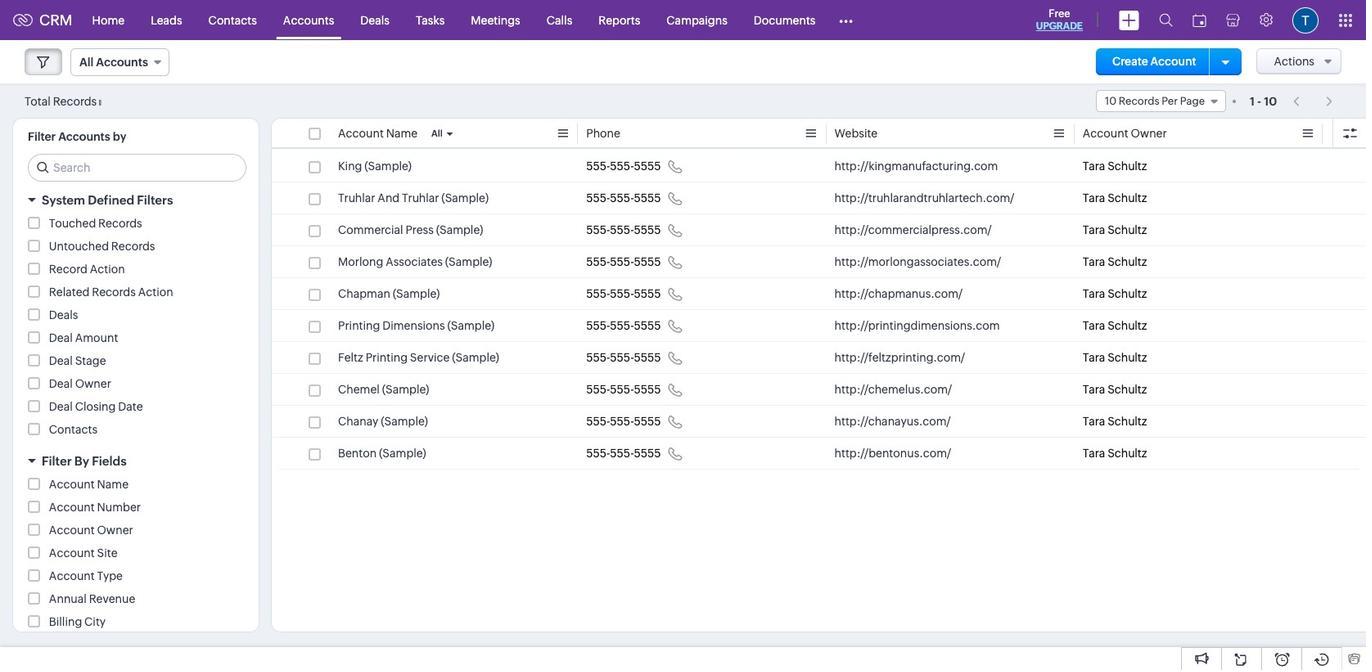 Task type: locate. For each thing, give the bounding box(es) containing it.
deal left stage
[[49, 355, 73, 368]]

filter inside dropdown button
[[42, 455, 72, 468]]

search image
[[1160, 13, 1174, 27]]

tara schultz for http://chanayus.com/
[[1083, 415, 1148, 428]]

1 vertical spatial all
[[432, 129, 443, 138]]

schultz for http://feltzprinting.com/
[[1108, 351, 1148, 364]]

555-555-5555 for chapman (sample)
[[587, 287, 661, 301]]

7 schultz from the top
[[1108, 351, 1148, 364]]

account down "10 records per page"
[[1083, 127, 1129, 140]]

meetings link
[[458, 0, 534, 40]]

accounts
[[283, 14, 334, 27], [96, 56, 148, 69], [58, 130, 110, 143]]

owner
[[1131, 127, 1168, 140], [75, 378, 111, 391], [97, 524, 133, 537]]

-
[[1258, 95, 1262, 108]]

deal for deal owner
[[49, 378, 73, 391]]

related records action
[[49, 286, 173, 299]]

10 555-555-5555 from the top
[[587, 447, 661, 460]]

9 tara schultz from the top
[[1083, 415, 1148, 428]]

8 schultz from the top
[[1108, 383, 1148, 396]]

page
[[1181, 95, 1206, 107]]

filter by fields button
[[13, 447, 259, 476]]

http://bentonus.com/
[[835, 447, 952, 460]]

all inside all accounts field
[[79, 56, 94, 69]]

schultz
[[1108, 160, 1148, 173], [1108, 192, 1148, 205], [1108, 224, 1148, 237], [1108, 256, 1148, 269], [1108, 287, 1148, 301], [1108, 319, 1148, 333], [1108, 351, 1148, 364], [1108, 383, 1148, 396], [1108, 415, 1148, 428], [1108, 447, 1148, 460]]

6 schultz from the top
[[1108, 319, 1148, 333]]

name
[[386, 127, 418, 140], [97, 478, 129, 491]]

accounts down home link on the top left of page
[[96, 56, 148, 69]]

owner down number
[[97, 524, 133, 537]]

5 tara schultz from the top
[[1083, 287, 1148, 301]]

name up king (sample) link
[[386, 127, 418, 140]]

10 down create
[[1106, 95, 1117, 107]]

3 schultz from the top
[[1108, 224, 1148, 237]]

7 tara from the top
[[1083, 351, 1106, 364]]

1 horizontal spatial truhlar
[[402, 192, 439, 205]]

(sample) right service
[[452, 351, 500, 364]]

account up per
[[1151, 55, 1197, 68]]

http://printingdimensions.com link
[[835, 318, 1001, 334]]

printing
[[338, 319, 380, 333], [366, 351, 408, 364]]

printing up chemel (sample) link
[[366, 351, 408, 364]]

1 vertical spatial deals
[[49, 309, 78, 322]]

9 5555 from the top
[[634, 415, 661, 428]]

1 5555 from the top
[[634, 160, 661, 173]]

fields
[[92, 455, 127, 468]]

555-555-5555 for chanay (sample)
[[587, 415, 661, 428]]

chanay (sample) link
[[338, 414, 428, 430]]

1 horizontal spatial deals
[[361, 14, 390, 27]]

8 555-555-5555 from the top
[[587, 383, 661, 396]]

deal down deal stage
[[49, 378, 73, 391]]

schultz for http://chemelus.com/
[[1108, 383, 1148, 396]]

0 horizontal spatial account name
[[49, 478, 129, 491]]

6 5555 from the top
[[634, 319, 661, 333]]

total
[[25, 95, 51, 108]]

0 horizontal spatial all
[[79, 56, 94, 69]]

0 vertical spatial owner
[[1131, 127, 1168, 140]]

city
[[84, 616, 106, 629]]

records for touched
[[98, 217, 142, 230]]

4 555-555-5555 from the top
[[587, 256, 661, 269]]

1 horizontal spatial all
[[432, 129, 443, 138]]

1 deal from the top
[[49, 332, 73, 345]]

contacts right leads
[[209, 14, 257, 27]]

0 vertical spatial filter
[[28, 130, 56, 143]]

0 vertical spatial account owner
[[1083, 127, 1168, 140]]

schultz for http://bentonus.com/
[[1108, 447, 1148, 460]]

1 555-555-5555 from the top
[[587, 160, 661, 173]]

4 schultz from the top
[[1108, 256, 1148, 269]]

3 555-555-5555 from the top
[[587, 224, 661, 237]]

deal owner
[[49, 378, 111, 391]]

tara for http://morlongassociates.com/
[[1083, 256, 1106, 269]]

deals down related
[[49, 309, 78, 322]]

schultz for http://chapmanus.com/
[[1108, 287, 1148, 301]]

4 tara from the top
[[1083, 256, 1106, 269]]

profile element
[[1283, 0, 1329, 40]]

campaigns link
[[654, 0, 741, 40]]

0 horizontal spatial 10
[[1106, 95, 1117, 107]]

5555
[[634, 160, 661, 173], [634, 192, 661, 205], [634, 224, 661, 237], [634, 256, 661, 269], [634, 287, 661, 301], [634, 319, 661, 333], [634, 351, 661, 364], [634, 383, 661, 396], [634, 415, 661, 428], [634, 447, 661, 460]]

9 555-555-5555 from the top
[[587, 415, 661, 428]]

records left loading icon
[[53, 95, 97, 108]]

account
[[1151, 55, 1197, 68], [338, 127, 384, 140], [1083, 127, 1129, 140], [49, 478, 95, 491], [49, 501, 95, 514], [49, 524, 95, 537], [49, 547, 95, 560], [49, 570, 95, 583]]

all up total records
[[79, 56, 94, 69]]

printing dimensions (sample) link
[[338, 318, 495, 334]]

2 555-555-5555 from the top
[[587, 192, 661, 205]]

6 555-555-5555 from the top
[[587, 319, 661, 333]]

555-555-5555 for king (sample)
[[587, 160, 661, 173]]

commercial press (sample) link
[[338, 222, 484, 238]]

555-555-5555 for feltz printing service (sample)
[[587, 351, 661, 364]]

associates
[[386, 256, 443, 269]]

1 vertical spatial filter
[[42, 455, 72, 468]]

10 Records Per Page field
[[1097, 90, 1227, 112]]

7 tara schultz from the top
[[1083, 351, 1148, 364]]

(sample) right press
[[436, 224, 484, 237]]

account name up account number
[[49, 478, 129, 491]]

1 vertical spatial owner
[[75, 378, 111, 391]]

10 5555 from the top
[[634, 447, 661, 460]]

deals left the tasks link at the top left
[[361, 14, 390, 27]]

10 tara schultz from the top
[[1083, 447, 1148, 460]]

schultz for http://truhlarandtruhlartech.com/
[[1108, 192, 1148, 205]]

0 horizontal spatial name
[[97, 478, 129, 491]]

chapman
[[338, 287, 391, 301]]

2 5555 from the top
[[634, 192, 661, 205]]

filter left by
[[42, 455, 72, 468]]

accounts left deals link at the left top
[[283, 14, 334, 27]]

4 tara schultz from the top
[[1083, 256, 1148, 269]]

all
[[79, 56, 94, 69], [432, 129, 443, 138]]

contacts link
[[195, 0, 270, 40]]

1 vertical spatial name
[[97, 478, 129, 491]]

records for total
[[53, 95, 97, 108]]

name down fields
[[97, 478, 129, 491]]

1 truhlar from the left
[[338, 192, 375, 205]]

1 tara schultz from the top
[[1083, 160, 1148, 173]]

records down record action
[[92, 286, 136, 299]]

3 tara schultz from the top
[[1083, 224, 1148, 237]]

schultz for http://commercialpress.com/
[[1108, 224, 1148, 237]]

5555 for http://chapmanus.com/
[[634, 287, 661, 301]]

5 schultz from the top
[[1108, 287, 1148, 301]]

billing city
[[49, 616, 106, 629]]

8 5555 from the top
[[634, 383, 661, 396]]

action up related records action
[[90, 263, 125, 276]]

benton (sample)
[[338, 447, 427, 460]]

8 tara schultz from the top
[[1083, 383, 1148, 396]]

printing down chapman
[[338, 319, 380, 333]]

free
[[1049, 7, 1071, 20]]

total records
[[25, 95, 97, 108]]

555-
[[587, 160, 610, 173], [610, 160, 634, 173], [587, 192, 610, 205], [610, 192, 634, 205], [587, 224, 610, 237], [610, 224, 634, 237], [587, 256, 610, 269], [610, 256, 634, 269], [587, 287, 610, 301], [610, 287, 634, 301], [587, 319, 610, 333], [610, 319, 634, 333], [587, 351, 610, 364], [610, 351, 634, 364], [587, 383, 610, 396], [610, 383, 634, 396], [587, 415, 610, 428], [610, 415, 634, 428], [587, 447, 610, 460], [610, 447, 634, 460]]

records inside field
[[1119, 95, 1160, 107]]

all accounts
[[79, 56, 148, 69]]

555-555-5555 for chemel (sample)
[[587, 383, 661, 396]]

by
[[74, 455, 89, 468]]

truhlar and truhlar (sample) link
[[338, 190, 489, 206]]

0 horizontal spatial account owner
[[49, 524, 133, 537]]

account up account type
[[49, 547, 95, 560]]

king (sample) link
[[338, 158, 412, 174]]

9 schultz from the top
[[1108, 415, 1148, 428]]

contacts
[[209, 14, 257, 27], [49, 423, 98, 437]]

tasks link
[[403, 0, 458, 40]]

1 vertical spatial accounts
[[96, 56, 148, 69]]

amount
[[75, 332, 118, 345]]

Search text field
[[29, 155, 246, 181]]

0 horizontal spatial truhlar
[[338, 192, 375, 205]]

records left per
[[1119, 95, 1160, 107]]

http://kingmanufacturing.com
[[835, 160, 999, 173]]

leads
[[151, 14, 182, 27]]

truhlar left and at the left
[[338, 192, 375, 205]]

2 schultz from the top
[[1108, 192, 1148, 205]]

4 deal from the top
[[49, 400, 73, 414]]

records for untouched
[[111, 240, 155, 253]]

meetings
[[471, 14, 521, 27]]

0 horizontal spatial action
[[90, 263, 125, 276]]

(sample) up service
[[448, 319, 495, 333]]

0 vertical spatial deals
[[361, 14, 390, 27]]

row group
[[272, 151, 1367, 470]]

6 tara schultz from the top
[[1083, 319, 1148, 333]]

9 tara from the top
[[1083, 415, 1106, 428]]

defined
[[88, 193, 134, 207]]

filter
[[28, 130, 56, 143], [42, 455, 72, 468]]

tara schultz for http://feltzprinting.com/
[[1083, 351, 1148, 364]]

2 tara schultz from the top
[[1083, 192, 1148, 205]]

7 555-555-5555 from the top
[[587, 351, 661, 364]]

2 tara from the top
[[1083, 192, 1106, 205]]

10 right -
[[1265, 95, 1278, 108]]

owner down "10 records per page"
[[1131, 127, 1168, 140]]

5 555-555-5555 from the top
[[587, 287, 661, 301]]

account site
[[49, 547, 118, 560]]

annual revenue
[[49, 593, 135, 606]]

closing
[[75, 400, 116, 414]]

3 deal from the top
[[49, 378, 73, 391]]

accounts inside field
[[96, 56, 148, 69]]

1 horizontal spatial account name
[[338, 127, 418, 140]]

create menu image
[[1120, 10, 1140, 30]]

3 5555 from the top
[[634, 224, 661, 237]]

0 vertical spatial accounts
[[283, 14, 334, 27]]

555-555-5555 for commercial press (sample)
[[587, 224, 661, 237]]

record
[[49, 263, 87, 276]]

tara schultz for http://kingmanufacturing.com
[[1083, 160, 1148, 173]]

1
[[1251, 95, 1255, 108]]

tara schultz for http://bentonus.com/
[[1083, 447, 1148, 460]]

accounts left the by
[[58, 130, 110, 143]]

1 tara from the top
[[1083, 160, 1106, 173]]

5555 for http://kingmanufacturing.com
[[634, 160, 661, 173]]

deal down deal owner
[[49, 400, 73, 414]]

deal up deal stage
[[49, 332, 73, 345]]

1 horizontal spatial account owner
[[1083, 127, 1168, 140]]

6 tara from the top
[[1083, 319, 1106, 333]]

deal closing date
[[49, 400, 143, 414]]

1 horizontal spatial name
[[386, 127, 418, 140]]

5555 for http://truhlarandtruhlartech.com/
[[634, 192, 661, 205]]

account name up king (sample)
[[338, 127, 418, 140]]

tara schultz for http://morlongassociates.com/
[[1083, 256, 1148, 269]]

navigation
[[1286, 89, 1342, 113]]

10 records per page
[[1106, 95, 1206, 107]]

by
[[113, 130, 126, 143]]

calendar image
[[1193, 14, 1207, 27]]

filter down total
[[28, 130, 56, 143]]

555-555-5555 for printing dimensions (sample)
[[587, 319, 661, 333]]

chapman (sample)
[[338, 287, 440, 301]]

all for all
[[432, 129, 443, 138]]

(sample) up commercial press (sample) link
[[442, 192, 489, 205]]

truhlar
[[338, 192, 375, 205], [402, 192, 439, 205]]

0 vertical spatial name
[[386, 127, 418, 140]]

(sample) down chemel (sample) link
[[381, 415, 428, 428]]

2 deal from the top
[[49, 355, 73, 368]]

1 schultz from the top
[[1108, 160, 1148, 173]]

http://morlongassociates.com/
[[835, 256, 1002, 269]]

owner up closing
[[75, 378, 111, 391]]

1 vertical spatial action
[[138, 286, 173, 299]]

calls link
[[534, 0, 586, 40]]

filter for filter by fields
[[42, 455, 72, 468]]

system defined filters button
[[13, 186, 259, 215]]

5 5555 from the top
[[634, 287, 661, 301]]

0 vertical spatial all
[[79, 56, 94, 69]]

2 vertical spatial accounts
[[58, 130, 110, 143]]

account owner down "10 records per page"
[[1083, 127, 1168, 140]]

annual
[[49, 593, 87, 606]]

contacts inside contacts link
[[209, 14, 257, 27]]

truhlar up press
[[402, 192, 439, 205]]

0 vertical spatial printing
[[338, 319, 380, 333]]

action
[[90, 263, 125, 276], [138, 286, 173, 299]]

king (sample)
[[338, 160, 412, 173]]

http://feltzprinting.com/
[[835, 351, 966, 364]]

10 schultz from the top
[[1108, 447, 1148, 460]]

8 tara from the top
[[1083, 383, 1106, 396]]

tara schultz for http://printingdimensions.com
[[1083, 319, 1148, 333]]

deals link
[[348, 0, 403, 40]]

row group containing king (sample)
[[272, 151, 1367, 470]]

0 vertical spatial action
[[90, 263, 125, 276]]

1 vertical spatial contacts
[[49, 423, 98, 437]]

account owner down account number
[[49, 524, 133, 537]]

action down untouched records
[[138, 286, 173, 299]]

deal
[[49, 332, 73, 345], [49, 355, 73, 368], [49, 378, 73, 391], [49, 400, 73, 414]]

morlong
[[338, 256, 384, 269]]

0 vertical spatial contacts
[[209, 14, 257, 27]]

records down the defined
[[98, 217, 142, 230]]

1 vertical spatial account owner
[[49, 524, 133, 537]]

4 5555 from the top
[[634, 256, 661, 269]]

records down touched records at the left top of page
[[111, 240, 155, 253]]

all up truhlar and truhlar (sample) link
[[432, 129, 443, 138]]

1 horizontal spatial contacts
[[209, 14, 257, 27]]

dimensions
[[383, 319, 445, 333]]

All Accounts field
[[70, 48, 169, 76]]

3 tara from the top
[[1083, 224, 1106, 237]]

5 tara from the top
[[1083, 287, 1106, 301]]

tara for http://truhlarandtruhlartech.com/
[[1083, 192, 1106, 205]]

1 vertical spatial account name
[[49, 478, 129, 491]]

2 vertical spatial owner
[[97, 524, 133, 537]]

7 5555 from the top
[[634, 351, 661, 364]]

0 horizontal spatial deals
[[49, 309, 78, 322]]

all for all accounts
[[79, 56, 94, 69]]

billing
[[49, 616, 82, 629]]

10 tara from the top
[[1083, 447, 1106, 460]]

0 vertical spatial account name
[[338, 127, 418, 140]]

contacts down closing
[[49, 423, 98, 437]]



Task type: describe. For each thing, give the bounding box(es) containing it.
555-555-5555 for benton (sample)
[[587, 447, 661, 460]]

press
[[406, 224, 434, 237]]

http://chapmanus.com/
[[835, 287, 963, 301]]

leads link
[[138, 0, 195, 40]]

name for all
[[386, 127, 418, 140]]

free upgrade
[[1037, 7, 1084, 32]]

truhlar and truhlar (sample)
[[338, 192, 489, 205]]

number
[[97, 501, 141, 514]]

record action
[[49, 263, 125, 276]]

home link
[[79, 0, 138, 40]]

schultz for http://chanayus.com/
[[1108, 415, 1148, 428]]

2 truhlar from the left
[[402, 192, 439, 205]]

actions
[[1275, 55, 1315, 68]]

commercial press (sample)
[[338, 224, 484, 237]]

10 inside field
[[1106, 95, 1117, 107]]

http://truhlarandtruhlartech.com/ link
[[835, 190, 1015, 206]]

1 vertical spatial printing
[[366, 351, 408, 364]]

tasks
[[416, 14, 445, 27]]

555-555-5555 for morlong associates (sample)
[[587, 256, 661, 269]]

account name for account number
[[49, 478, 129, 491]]

touched records
[[49, 217, 142, 230]]

morlong associates (sample)
[[338, 256, 493, 269]]

http://bentonus.com/ link
[[835, 446, 952, 462]]

deal for deal stage
[[49, 355, 73, 368]]

website
[[835, 127, 878, 140]]

benton
[[338, 447, 377, 460]]

filters
[[137, 193, 173, 207]]

related
[[49, 286, 90, 299]]

http://morlongassociates.com/ link
[[835, 254, 1002, 270]]

site
[[97, 547, 118, 560]]

reports
[[599, 14, 641, 27]]

commercial
[[338, 224, 403, 237]]

crm link
[[13, 11, 73, 29]]

http://truhlarandtruhlartech.com/
[[835, 192, 1015, 205]]

tara for http://printingdimensions.com
[[1083, 319, 1106, 333]]

deal for deal amount
[[49, 332, 73, 345]]

http://feltzprinting.com/ link
[[835, 350, 966, 366]]

account type
[[49, 570, 123, 583]]

system defined filters
[[42, 193, 173, 207]]

king
[[338, 160, 362, 173]]

account up 'annual'
[[49, 570, 95, 583]]

service
[[410, 351, 450, 364]]

filter for filter accounts by
[[28, 130, 56, 143]]

home
[[92, 14, 125, 27]]

account inside button
[[1151, 55, 1197, 68]]

deal amount
[[49, 332, 118, 345]]

filter by fields
[[42, 455, 127, 468]]

records for 10
[[1119, 95, 1160, 107]]

tara for http://commercialpress.com/
[[1083, 224, 1106, 237]]

untouched
[[49, 240, 109, 253]]

5555 for http://morlongassociates.com/
[[634, 256, 661, 269]]

http://chapmanus.com/ link
[[835, 286, 963, 302]]

account name for all
[[338, 127, 418, 140]]

tara for http://chapmanus.com/
[[1083, 287, 1106, 301]]

chanay
[[338, 415, 379, 428]]

accounts link
[[270, 0, 348, 40]]

reports link
[[586, 0, 654, 40]]

(sample) down chanay (sample) link
[[379, 447, 427, 460]]

tara for http://chemelus.com/
[[1083, 383, 1106, 396]]

accounts for all accounts
[[96, 56, 148, 69]]

5555 for http://chemelus.com/
[[634, 383, 661, 396]]

benton (sample) link
[[338, 446, 427, 462]]

(sample) down feltz printing service (sample) link
[[382, 383, 430, 396]]

tara schultz for http://commercialpress.com/
[[1083, 224, 1148, 237]]

profile image
[[1293, 7, 1319, 33]]

and
[[378, 192, 400, 205]]

schultz for http://morlongassociates.com/
[[1108, 256, 1148, 269]]

chemel (sample) link
[[338, 382, 430, 398]]

chanay (sample)
[[338, 415, 428, 428]]

feltz
[[338, 351, 363, 364]]

555-555-5555 for truhlar and truhlar (sample)
[[587, 192, 661, 205]]

account left number
[[49, 501, 95, 514]]

crm
[[39, 11, 73, 29]]

1 - 10
[[1251, 95, 1278, 108]]

revenue
[[89, 593, 135, 606]]

deal for deal closing date
[[49, 400, 73, 414]]

touched
[[49, 217, 96, 230]]

stage
[[75, 355, 106, 368]]

feltz printing service (sample)
[[338, 351, 500, 364]]

5555 for http://printingdimensions.com
[[634, 319, 661, 333]]

loading image
[[99, 100, 107, 105]]

tara for http://kingmanufacturing.com
[[1083, 160, 1106, 173]]

documents link
[[741, 0, 829, 40]]

Other Modules field
[[829, 7, 864, 33]]

(sample) up and at the left
[[365, 160, 412, 173]]

5555 for http://chanayus.com/
[[634, 415, 661, 428]]

http://chemelus.com/
[[835, 383, 953, 396]]

5555 for http://bentonus.com/
[[634, 447, 661, 460]]

tara schultz for http://truhlarandtruhlartech.com/
[[1083, 192, 1148, 205]]

create
[[1113, 55, 1149, 68]]

1 horizontal spatial 10
[[1265, 95, 1278, 108]]

per
[[1162, 95, 1179, 107]]

phone
[[587, 127, 621, 140]]

upgrade
[[1037, 20, 1084, 32]]

tara for http://chanayus.com/
[[1083, 415, 1106, 428]]

deal stage
[[49, 355, 106, 368]]

type
[[97, 570, 123, 583]]

account up king
[[338, 127, 384, 140]]

tara for http://feltzprinting.com/
[[1083, 351, 1106, 364]]

create account
[[1113, 55, 1197, 68]]

accounts for filter accounts by
[[58, 130, 110, 143]]

tara for http://bentonus.com/
[[1083, 447, 1106, 460]]

chemel
[[338, 383, 380, 396]]

tara schultz for http://chemelus.com/
[[1083, 383, 1148, 396]]

chemel (sample)
[[338, 383, 430, 396]]

http://commercialpress.com/ link
[[835, 222, 992, 238]]

(sample) right the associates
[[445, 256, 493, 269]]

http://kingmanufacturing.com link
[[835, 158, 999, 174]]

http://chemelus.com/ link
[[835, 382, 953, 398]]

(sample) up printing dimensions (sample) link
[[393, 287, 440, 301]]

schultz for http://printingdimensions.com
[[1108, 319, 1148, 333]]

http://commercialpress.com/
[[835, 224, 992, 237]]

5555 for http://commercialpress.com/
[[634, 224, 661, 237]]

records for related
[[92, 286, 136, 299]]

create menu element
[[1110, 0, 1150, 40]]

account number
[[49, 501, 141, 514]]

account up account site
[[49, 524, 95, 537]]

search element
[[1150, 0, 1183, 40]]

5555 for http://feltzprinting.com/
[[634, 351, 661, 364]]

date
[[118, 400, 143, 414]]

documents
[[754, 14, 816, 27]]

0 horizontal spatial contacts
[[49, 423, 98, 437]]

tara schultz for http://chapmanus.com/
[[1083, 287, 1148, 301]]

1 horizontal spatial action
[[138, 286, 173, 299]]

campaigns
[[667, 14, 728, 27]]

schultz for http://kingmanufacturing.com
[[1108, 160, 1148, 173]]

account down by
[[49, 478, 95, 491]]

name for account number
[[97, 478, 129, 491]]

printing dimensions (sample)
[[338, 319, 495, 333]]



Task type: vqa. For each thing, say whether or not it's contained in the screenshot.


